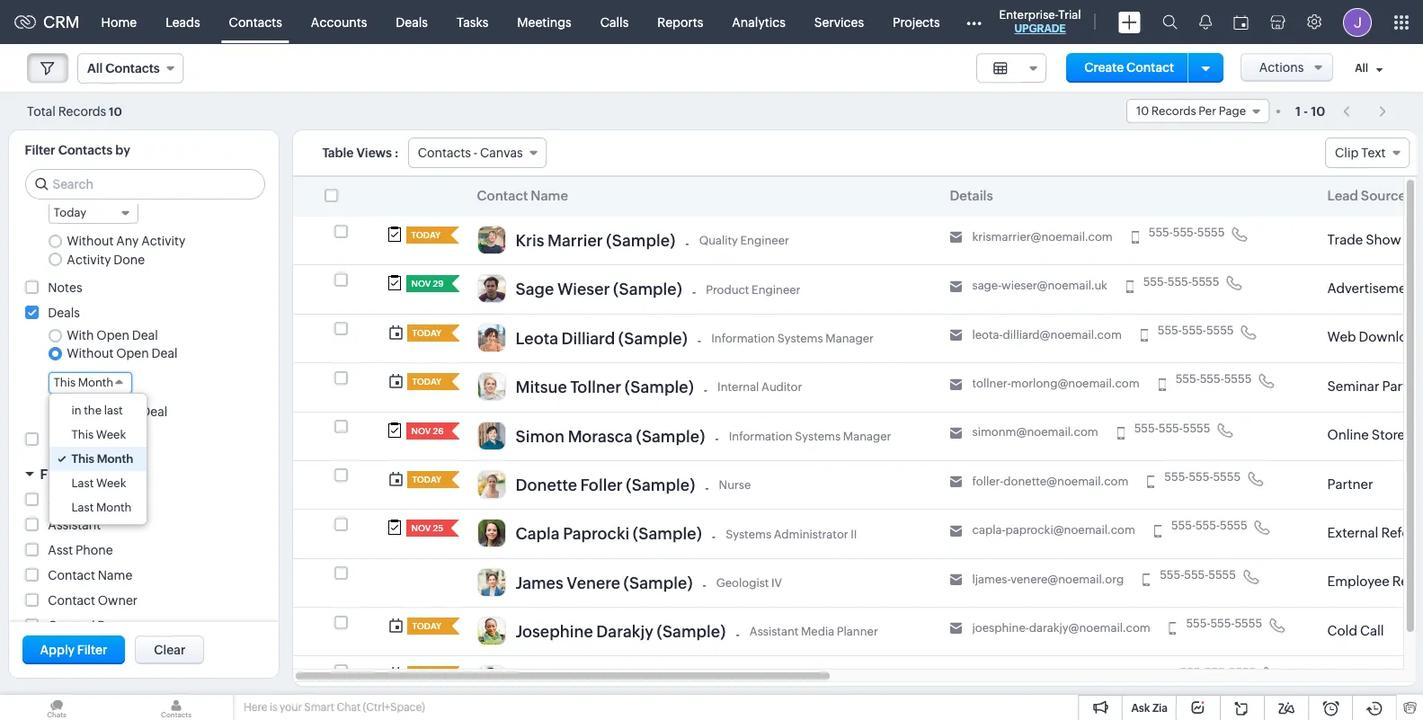 Task type: locate. For each thing, give the bounding box(es) containing it.
8 canvas profile image image from the top
[[477, 568, 506, 597]]

canvas profile image image left "josephine"
[[477, 617, 506, 645]]

2 last from the top
[[71, 501, 94, 515]]

1 horizontal spatial by
[[97, 618, 112, 633]]

name up kris
[[531, 188, 568, 203]]

canvas profile image image for leota dilliard (sample)
[[477, 323, 506, 352]]

icon_mail image left foller-
[[950, 476, 962, 488]]

Search text field
[[26, 170, 264, 199]]

- for james venere (sample)
[[703, 578, 706, 593]]

(sample) right dilliard
[[618, 329, 688, 348]]

store
[[1372, 427, 1405, 442]]

icon_mail image left capla-
[[950, 525, 962, 537]]

2 icon_mail image from the top
[[950, 280, 962, 293]]

1 vertical spatial by
[[97, 618, 112, 633]]

capla-paprocki@noemail.com link
[[972, 523, 1135, 538]]

in the last option
[[49, 399, 147, 423]]

external referra
[[1327, 525, 1423, 540]]

nov 25 link
[[406, 520, 443, 537]]

canvas profile image image left the james
[[477, 568, 506, 597]]

signals image
[[1199, 14, 1211, 30]]

0 vertical spatial open
[[96, 328, 129, 343]]

without any activity
[[67, 234, 186, 248]]

deal up without open deal
[[132, 328, 158, 343]]

0 vertical spatial contact name
[[477, 188, 568, 203]]

apply
[[40, 643, 75, 657]]

1 horizontal spatial activity
[[141, 234, 186, 248]]

apply filter button
[[22, 636, 125, 664]]

without for without any activity
[[67, 234, 114, 248]]

systems
[[777, 332, 823, 345], [795, 429, 841, 443], [726, 527, 771, 541]]

filter inside dropdown button
[[40, 466, 73, 482]]

darakjy@noemail.com
[[1029, 621, 1151, 635]]

2 week from the top
[[96, 477, 126, 490]]

icon_mail image for kris marrier (sample)
[[950, 231, 962, 244]]

week up account name
[[96, 477, 126, 490]]

icon_mail image
[[950, 231, 962, 244], [950, 280, 962, 293], [950, 329, 962, 342], [950, 378, 962, 391], [950, 427, 962, 440], [950, 476, 962, 488], [950, 525, 962, 537], [950, 574, 962, 586], [950, 623, 962, 635]]

employee refer
[[1327, 574, 1423, 589]]

product engineer
[[706, 283, 800, 296]]

1 horizontal spatial partner
[[1382, 378, 1423, 394]]

by inside dropdown button
[[76, 466, 92, 482]]

4 icon_mail image from the top
[[950, 378, 962, 391]]

without for without any deal
[[67, 404, 114, 419]]

1 vertical spatial this
[[71, 428, 94, 442]]

1 vertical spatial filter
[[40, 466, 73, 482]]

(sample) for sage wieser (sample)
[[613, 280, 682, 299]]

list box containing in the last
[[49, 394, 147, 524]]

555-
[[1149, 226, 1173, 239], [1173, 226, 1197, 239], [1143, 275, 1168, 288], [1168, 275, 1192, 288], [1158, 324, 1182, 337], [1182, 324, 1206, 337], [1176, 372, 1200, 386], [1200, 372, 1224, 386], [1134, 421, 1159, 435], [1159, 421, 1183, 435], [1165, 470, 1189, 484], [1189, 470, 1213, 484], [1171, 519, 1196, 533], [1196, 519, 1220, 533], [1160, 568, 1184, 581], [1184, 568, 1209, 581], [1186, 617, 1210, 630], [1210, 617, 1235, 630], [1180, 666, 1204, 679], [1204, 666, 1229, 679]]

0 vertical spatial deal
[[132, 328, 158, 343]]

last
[[104, 404, 123, 418]]

5 icon_mail image from the top
[[950, 427, 962, 440]]

this inside option
[[71, 453, 94, 466]]

contact name up kris
[[477, 188, 568, 203]]

canvas profile image image left donette
[[477, 470, 506, 499]]

1 vertical spatial contact name
[[48, 568, 132, 582]]

tollner-morlong@noemail.com
[[972, 377, 1140, 390]]

systems up auditor
[[777, 332, 823, 345]]

apply filter
[[40, 643, 107, 657]]

capla paprocki (sample)
[[516, 524, 702, 543]]

information up internal
[[711, 332, 775, 345]]

(sample) right foller
[[626, 475, 695, 494]]

1 week from the top
[[96, 428, 126, 442]]

any up the done
[[116, 234, 139, 248]]

1
[[1295, 104, 1301, 118]]

partner down online
[[1327, 476, 1373, 491]]

morasca
[[568, 427, 633, 445]]

icon_mail image left ljames-
[[950, 574, 962, 586]]

name down last week
[[101, 492, 135, 507]]

week inside this week 'option'
[[96, 428, 126, 442]]

without
[[67, 234, 114, 248], [67, 346, 114, 361], [67, 404, 114, 419]]

engineer
[[740, 234, 789, 247], [752, 283, 800, 296]]

projects
[[893, 15, 940, 29]]

open for without
[[116, 346, 149, 361]]

nov inside nov 26 link
[[411, 426, 431, 436]]

1 vertical spatial activity
[[67, 252, 111, 267]]

engineer for kris marrier (sample)
[[740, 234, 789, 247]]

icon_mail image for josephine darakjy (sample)
[[950, 623, 962, 635]]

this month up in
[[53, 376, 113, 390]]

your
[[280, 701, 302, 714]]

canvas profile image image
[[477, 226, 506, 254], [477, 275, 506, 303], [477, 323, 506, 352], [477, 372, 506, 401], [477, 421, 506, 450], [477, 470, 506, 499], [477, 519, 506, 548], [477, 568, 506, 597], [477, 617, 506, 645]]

last month
[[71, 501, 132, 515]]

today link for josephine darakjy (sample)
[[407, 618, 444, 635]]

3 icon_mail image from the top
[[950, 329, 962, 342]]

open up without open deal
[[96, 328, 129, 343]]

assistant
[[48, 518, 101, 532], [750, 625, 799, 639]]

1 vertical spatial assistant
[[750, 625, 799, 639]]

assistant left media
[[750, 625, 799, 639]]

contact name up contact owner
[[48, 568, 132, 582]]

1 any from the top
[[116, 234, 139, 248]]

systems down auditor
[[795, 429, 841, 443]]

(sample) for kris marrier (sample)
[[606, 231, 675, 250]]

information systems manager down auditor
[[729, 429, 891, 443]]

10 right '1' at the top right of the page
[[1311, 104, 1325, 118]]

today link
[[406, 227, 443, 244], [407, 373, 444, 390], [407, 471, 444, 488], [407, 618, 444, 635], [407, 666, 444, 684]]

search image
[[1162, 14, 1177, 30]]

5 canvas profile image image from the top
[[477, 421, 506, 450]]

2 canvas profile image image from the top
[[477, 275, 506, 303]]

foller-donette@noemail.com
[[972, 475, 1129, 488]]

1 vertical spatial open
[[116, 346, 149, 361]]

0 vertical spatial any
[[116, 234, 139, 248]]

show
[[1366, 232, 1401, 247]]

name up owner
[[98, 568, 132, 582]]

1 horizontal spatial deals
[[396, 15, 428, 29]]

canvas profile image image left sage
[[477, 275, 506, 303]]

lead
[[1327, 188, 1358, 203]]

(sample) for capla paprocki (sample)
[[633, 524, 702, 543]]

0 horizontal spatial 10
[[109, 105, 122, 118]]

1 horizontal spatial 10
[[1311, 104, 1325, 118]]

contacts left "by"
[[58, 143, 113, 157]]

(sample) inside 'link'
[[606, 231, 675, 250]]

by for filter
[[76, 466, 92, 482]]

sage-
[[972, 279, 1002, 292]]

0 vertical spatial filter
[[25, 143, 55, 157]]

0 vertical spatial last
[[71, 477, 94, 490]]

2 nov from the top
[[411, 523, 431, 533]]

5555
[[1197, 226, 1225, 239], [1192, 275, 1219, 288], [1206, 324, 1234, 337], [1224, 372, 1252, 386], [1183, 421, 1210, 435], [1213, 470, 1241, 484], [1220, 519, 1248, 533], [1209, 568, 1236, 581], [1235, 617, 1262, 630], [1229, 666, 1256, 679]]

chat
[[337, 701, 361, 714]]

(sample) up darakjy
[[623, 573, 693, 592]]

- for sage wieser (sample)
[[692, 285, 696, 299]]

1 vertical spatial contacts
[[58, 143, 113, 157]]

0 horizontal spatial deals
[[48, 305, 80, 320]]

1 vertical spatial engineer
[[752, 283, 800, 296]]

deal
[[132, 328, 158, 343], [152, 346, 178, 361], [141, 404, 167, 419]]

canvas profile image image left capla
[[477, 519, 506, 548]]

last down last week option
[[71, 501, 94, 515]]

- for donette foller (sample)
[[705, 481, 709, 495]]

information
[[711, 332, 775, 345], [729, 429, 793, 443]]

simon morasca (sample)
[[516, 427, 705, 445]]

(sample) right wieser
[[613, 280, 682, 299]]

2 any from the top
[[116, 404, 139, 419]]

10 inside total records 10
[[109, 105, 122, 118]]

systems for simon morasca (sample)
[[795, 429, 841, 443]]

last up account name
[[71, 477, 94, 490]]

filter down created by
[[77, 643, 107, 657]]

leota dilliard (sample)
[[516, 329, 688, 348]]

product
[[706, 283, 749, 296]]

1 without from the top
[[67, 234, 114, 248]]

systems up geologist iv on the right bottom of page
[[726, 527, 771, 541]]

engineer for sage wieser (sample)
[[752, 283, 800, 296]]

1 vertical spatial deal
[[152, 346, 178, 361]]

tasks
[[457, 15, 488, 29]]

icon_mobile image
[[1132, 231, 1139, 244], [1126, 280, 1133, 293], [1141, 329, 1148, 342], [1158, 378, 1166, 391], [1117, 427, 1124, 440], [1147, 476, 1155, 488], [1154, 525, 1161, 537], [1143, 574, 1150, 586], [1169, 623, 1176, 635]]

deal down with open deal
[[152, 346, 178, 361]]

cold call
[[1327, 623, 1384, 638]]

deal right last at the left bottom of page
[[141, 404, 167, 419]]

- for mitsue tollner (sample)
[[704, 383, 708, 397]]

this month
[[53, 376, 113, 390], [71, 453, 133, 466]]

contacts image
[[120, 695, 233, 720]]

foller
[[580, 475, 623, 494]]

any for activity
[[116, 234, 139, 248]]

0 vertical spatial without
[[67, 234, 114, 248]]

9 canvas profile image image from the top
[[477, 617, 506, 645]]

icon_mail image for mitsue tollner (sample)
[[950, 378, 962, 391]]

leads
[[166, 15, 200, 29]]

deal for without any deal
[[141, 404, 167, 419]]

week inside last week option
[[96, 477, 126, 490]]

joesphine-darakjy@noemail.com link
[[972, 621, 1151, 636]]

assistant media planner
[[750, 625, 878, 639]]

iv
[[771, 576, 782, 590]]

name
[[531, 188, 568, 203], [101, 492, 135, 507], [98, 568, 132, 582]]

filter by fields
[[40, 466, 133, 482]]

0 vertical spatial this
[[53, 376, 76, 390]]

views
[[356, 146, 392, 160]]

wieser@noemail.uk
[[1002, 279, 1107, 292]]

partner right seminar
[[1382, 378, 1423, 394]]

0 vertical spatial by
[[76, 466, 92, 482]]

2 vertical spatial this
[[71, 453, 94, 466]]

information systems manager up auditor
[[711, 332, 874, 345]]

1 vertical spatial systems
[[795, 429, 841, 443]]

0 vertical spatial partner
[[1382, 378, 1423, 394]]

total
[[27, 104, 56, 118]]

1 last from the top
[[71, 477, 94, 490]]

assistant down 'account' on the bottom left of page
[[48, 518, 101, 532]]

icon_mail image down details
[[950, 231, 962, 244]]

9 icon_mail image from the top
[[950, 623, 962, 635]]

0 horizontal spatial activity
[[67, 252, 111, 267]]

filter for filter contacts by
[[25, 143, 55, 157]]

activity up the done
[[141, 234, 186, 248]]

month up fields
[[97, 453, 133, 466]]

this month up fields
[[71, 453, 133, 466]]

(sample) for mitsue tollner (sample)
[[625, 378, 694, 397]]

0 vertical spatial week
[[96, 428, 126, 442]]

contacts right leads "link"
[[229, 15, 282, 29]]

2 vertical spatial filter
[[77, 643, 107, 657]]

projects link
[[878, 0, 954, 44]]

0 vertical spatial systems
[[777, 332, 823, 345]]

- for capla paprocki (sample)
[[712, 529, 716, 544]]

1 vertical spatial information systems manager
[[729, 429, 891, 443]]

canvas profile image image left mitsue
[[477, 372, 506, 401]]

0 vertical spatial information systems manager
[[711, 332, 874, 345]]

0 vertical spatial manager
[[826, 332, 874, 345]]

nov inside nov 25 link
[[411, 523, 431, 533]]

week for this week
[[96, 428, 126, 442]]

manager for simon morasca (sample)
[[843, 429, 891, 443]]

icon_mail image left sage-
[[950, 280, 962, 293]]

0 vertical spatial nov
[[411, 426, 431, 436]]

asst phone
[[48, 543, 113, 557]]

activity up notes
[[67, 252, 111, 267]]

icon_mail image left tollner-
[[950, 378, 962, 391]]

ljames-venere@noemail.org link
[[972, 572, 1124, 587]]

this up in
[[53, 376, 76, 390]]

8 icon_mail image from the top
[[950, 574, 962, 586]]

week down 'without any deal' on the left bottom
[[96, 428, 126, 442]]

icon_mail image for capla paprocki (sample)
[[950, 525, 962, 537]]

1 vertical spatial manager
[[843, 429, 891, 443]]

today
[[411, 230, 441, 240], [412, 377, 442, 387], [412, 475, 442, 484], [412, 621, 442, 631], [412, 670, 442, 680]]

1 horizontal spatial contacts
[[229, 15, 282, 29]]

analytics link
[[718, 0, 800, 44]]

3 canvas profile image image from the top
[[477, 323, 506, 352]]

7 icon_mail image from the top
[[950, 525, 962, 537]]

icon_mail image left simonm@noemail.com link
[[950, 427, 962, 440]]

list box
[[49, 394, 147, 524]]

1 vertical spatial last
[[71, 501, 94, 515]]

1 horizontal spatial assistant
[[750, 625, 799, 639]]

nov for simon
[[411, 426, 431, 436]]

engineer right product
[[752, 283, 800, 296]]

deals down notes
[[48, 305, 80, 320]]

records
[[58, 104, 106, 118]]

this inside 'option'
[[71, 428, 94, 442]]

contact right create
[[1126, 60, 1174, 75]]

nov left 25
[[411, 523, 431, 533]]

services
[[814, 15, 864, 29]]

month up in the last at the bottom
[[78, 376, 113, 390]]

information for leota dilliard (sample)
[[711, 332, 775, 345]]

by down contact owner
[[97, 618, 112, 633]]

leota
[[516, 329, 558, 348]]

nov
[[411, 426, 431, 436], [411, 523, 431, 533]]

today for mitsue tollner (sample)
[[412, 377, 442, 387]]

systems for leota dilliard (sample)
[[777, 332, 823, 345]]

deals link
[[381, 0, 442, 44]]

venere
[[567, 573, 620, 592]]

2 without from the top
[[67, 346, 114, 361]]

1 canvas profile image image from the top
[[477, 226, 506, 254]]

dilliard@noemail.com
[[1003, 328, 1122, 341]]

smart
[[304, 701, 334, 714]]

canvas profile image image for kris marrier (sample)
[[477, 226, 506, 254]]

kris marrier (sample)
[[516, 231, 675, 250]]

0 vertical spatial contacts
[[229, 15, 282, 29]]

download
[[1359, 329, 1423, 345]]

0 vertical spatial engineer
[[740, 234, 789, 247]]

contact up kris
[[477, 188, 528, 203]]

signals element
[[1188, 0, 1222, 44]]

sage-wieser@noemail.uk
[[972, 279, 1107, 292]]

1 vertical spatial nov
[[411, 523, 431, 533]]

this for this week 'option'
[[71, 428, 94, 442]]

0 vertical spatial month
[[78, 376, 113, 390]]

1 icon_mail image from the top
[[950, 231, 962, 244]]

canvas profile image image left 'leota'
[[477, 323, 506, 352]]

contacts
[[229, 15, 282, 29], [58, 143, 113, 157]]

(sample) right tollner
[[625, 378, 694, 397]]

(sample) right morasca
[[636, 427, 705, 445]]

this up filter by fields
[[71, 453, 94, 466]]

information systems manager for leota dilliard (sample)
[[711, 332, 874, 345]]

icon_mail image left joesphine-
[[950, 623, 962, 635]]

here is your smart chat (ctrl+space)
[[244, 701, 425, 714]]

filter up 'account' on the bottom left of page
[[40, 466, 73, 482]]

canvas profile image image left simon
[[477, 421, 506, 450]]

(sample) right the paprocki
[[633, 524, 702, 543]]

contacts inside 'link'
[[229, 15, 282, 29]]

0 vertical spatial assistant
[[48, 518, 101, 532]]

0 horizontal spatial assistant
[[48, 518, 101, 532]]

nov left 26 at the bottom of page
[[411, 426, 431, 436]]

10 for total records 10
[[109, 105, 122, 118]]

2 vertical spatial name
[[98, 568, 132, 582]]

2 vertical spatial without
[[67, 404, 114, 419]]

1 vertical spatial any
[[116, 404, 139, 419]]

home
[[101, 15, 137, 29]]

this down in
[[71, 428, 94, 442]]

(sample) up sage wieser (sample)
[[606, 231, 675, 250]]

icon_mail image left leota-
[[950, 329, 962, 342]]

by up account name
[[76, 466, 92, 482]]

2 vertical spatial deal
[[141, 404, 167, 419]]

3 without from the top
[[67, 404, 114, 419]]

0 vertical spatial this month
[[53, 376, 113, 390]]

create contact button
[[1067, 53, 1192, 83]]

1 vertical spatial week
[[96, 477, 126, 490]]

0 vertical spatial information
[[711, 332, 775, 345]]

dilliard
[[562, 329, 615, 348]]

account name
[[48, 492, 135, 507]]

this month option
[[49, 447, 147, 471]]

1 vertical spatial month
[[97, 453, 133, 466]]

month for last month option
[[96, 501, 132, 515]]

4 canvas profile image image from the top
[[477, 372, 506, 401]]

10 right records
[[109, 105, 122, 118]]

contact
[[1126, 60, 1174, 75], [477, 188, 528, 203], [48, 568, 95, 582], [48, 593, 95, 607]]

josephine darakjy (sample) link
[[516, 622, 726, 646]]

(sample) right darakjy
[[657, 622, 726, 641]]

filter down total
[[25, 143, 55, 157]]

last week option
[[49, 471, 147, 496]]

reports
[[657, 15, 703, 29]]

6 icon_mail image from the top
[[950, 476, 962, 488]]

information down internal auditor
[[729, 429, 793, 443]]

manager for leota dilliard (sample)
[[826, 332, 874, 345]]

(sample) inside "link"
[[626, 475, 695, 494]]

this inside field
[[53, 376, 76, 390]]

open
[[96, 328, 129, 343], [116, 346, 149, 361]]

1 nov from the top
[[411, 426, 431, 436]]

0 horizontal spatial partner
[[1327, 476, 1373, 491]]

enterprise-
[[999, 8, 1058, 22]]

source
[[1361, 188, 1406, 203]]

created
[[48, 618, 95, 633]]

canvas profile image image left kris
[[477, 226, 506, 254]]

open down with open deal
[[116, 346, 149, 361]]

1 vertical spatial partner
[[1327, 476, 1373, 491]]

7 canvas profile image image from the top
[[477, 519, 506, 548]]

month down last week
[[96, 501, 132, 515]]

any right 'the'
[[116, 404, 139, 419]]

6 canvas profile image image from the top
[[477, 470, 506, 499]]

this for this month option on the bottom left of page
[[71, 453, 94, 466]]

2 vertical spatial month
[[96, 501, 132, 515]]

navigation
[[1334, 98, 1396, 124]]

open for with
[[96, 328, 129, 343]]

filter inside button
[[77, 643, 107, 657]]

1 vertical spatial without
[[67, 346, 114, 361]]

2 vertical spatial systems
[[726, 527, 771, 541]]

1 vertical spatial this month
[[71, 453, 133, 466]]

deals left tasks
[[396, 15, 428, 29]]

today for josephine darakjy (sample)
[[412, 621, 442, 631]]

0 horizontal spatial by
[[76, 466, 92, 482]]

1 vertical spatial information
[[729, 429, 793, 443]]

web download
[[1327, 329, 1423, 345]]

canvas profile image image for josephine darakjy (sample)
[[477, 617, 506, 645]]

engineer right quality
[[740, 234, 789, 247]]



Task type: describe. For each thing, give the bounding box(es) containing it.
This Month field
[[48, 373, 132, 394]]

simonm@noemail.com link
[[972, 426, 1098, 440]]

1 horizontal spatial contact name
[[477, 188, 568, 203]]

1 - 10
[[1295, 104, 1325, 118]]

(sample) for donette foller (sample)
[[626, 475, 695, 494]]

last month option
[[49, 496, 147, 520]]

week for last week
[[96, 477, 126, 490]]

ii
[[851, 527, 857, 541]]

(sample) for josephine darakjy (sample)
[[657, 622, 726, 641]]

venere@noemail.org
[[1011, 572, 1124, 586]]

simonm@noemail.com
[[972, 426, 1098, 439]]

icon_mail image for leota dilliard (sample)
[[950, 329, 962, 342]]

campaigns
[[48, 432, 115, 447]]

mitsue tollner (sample)
[[516, 378, 694, 397]]

today for donette foller (sample)
[[412, 475, 442, 484]]

information systems manager for simon morasca (sample)
[[729, 429, 891, 443]]

josephine darakjy (sample)
[[516, 622, 726, 641]]

reports link
[[643, 0, 718, 44]]

canvas profile image image for simon morasca (sample)
[[477, 421, 506, 450]]

assistant for assistant
[[48, 518, 101, 532]]

any for deal
[[116, 404, 139, 419]]

1 vertical spatial deals
[[48, 305, 80, 320]]

deal for with open deal
[[132, 328, 158, 343]]

call
[[1360, 623, 1384, 638]]

nov 25
[[411, 523, 443, 533]]

tollner-
[[972, 377, 1011, 390]]

ask
[[1131, 702, 1150, 715]]

leota-
[[972, 328, 1003, 341]]

online store
[[1327, 427, 1405, 442]]

quality engineer
[[699, 234, 789, 247]]

geologist
[[716, 576, 769, 590]]

create contact
[[1085, 60, 1174, 75]]

administrator
[[774, 527, 848, 541]]

assistant for assistant media planner
[[750, 625, 799, 639]]

total records 10
[[27, 104, 122, 118]]

employee
[[1327, 574, 1390, 589]]

all
[[1355, 62, 1368, 75]]

crm link
[[14, 13, 80, 31]]

- for kris marrier (sample)
[[685, 236, 689, 251]]

donette foller (sample)
[[516, 475, 695, 494]]

10 for 1 - 10
[[1311, 104, 1325, 118]]

canvas profile image image for capla paprocki (sample)
[[477, 519, 506, 548]]

this week option
[[49, 423, 147, 447]]

without for without open deal
[[67, 346, 114, 361]]

refer
[[1392, 574, 1423, 589]]

simon morasca (sample) link
[[516, 427, 705, 450]]

mitsue tollner (sample) link
[[516, 378, 694, 401]]

26
[[433, 426, 444, 436]]

upgrade
[[1015, 22, 1066, 35]]

today link for kris marrier (sample)
[[406, 227, 443, 244]]

today link for donette foller (sample)
[[407, 471, 444, 488]]

icon_mail image for simon morasca (sample)
[[950, 427, 962, 440]]

activity done
[[67, 252, 145, 267]]

icon_mail image for james venere (sample)
[[950, 574, 962, 586]]

here
[[244, 701, 267, 714]]

this month inside field
[[53, 376, 113, 390]]

deal for without open deal
[[152, 346, 178, 361]]

krismarrier@noemail.com link
[[972, 230, 1113, 244]]

filter for filter by fields
[[40, 466, 73, 482]]

0 horizontal spatial contact name
[[48, 568, 132, 582]]

actions
[[1259, 60, 1304, 75]]

0 vertical spatial activity
[[141, 234, 186, 248]]

quality
[[699, 234, 738, 247]]

canvas profile image image for mitsue tollner (sample)
[[477, 372, 506, 401]]

joesphine-
[[972, 621, 1029, 635]]

by for created
[[97, 618, 112, 633]]

james
[[516, 573, 563, 592]]

today link for mitsue tollner (sample)
[[407, 373, 444, 390]]

sage wieser (sample)
[[516, 280, 682, 299]]

(sample) for simon morasca (sample)
[[636, 427, 705, 445]]

home link
[[87, 0, 151, 44]]

media
[[801, 625, 834, 639]]

advertisement
[[1327, 281, 1419, 296]]

table
[[322, 146, 354, 160]]

- for josephine darakjy (sample)
[[736, 627, 740, 642]]

donette foller (sample) link
[[516, 475, 695, 499]]

month inside field
[[78, 376, 113, 390]]

1 vertical spatial name
[[101, 492, 135, 507]]

marrier
[[547, 231, 603, 250]]

referra
[[1381, 525, 1423, 540]]

seminar partner
[[1327, 378, 1423, 394]]

information for simon morasca (sample)
[[729, 429, 793, 443]]

clear
[[154, 643, 185, 657]]

create
[[1085, 60, 1124, 75]]

foller-donette@noemail.com link
[[972, 475, 1129, 489]]

- for leota dilliard (sample)
[[697, 334, 701, 348]]

filter contacts by
[[25, 143, 130, 157]]

sage
[[516, 280, 554, 299]]

owner
[[98, 593, 138, 607]]

with
[[67, 328, 94, 343]]

- for simon morasca (sample)
[[715, 432, 719, 446]]

ask zia
[[1131, 702, 1168, 715]]

james venere (sample) link
[[516, 573, 693, 597]]

icon_mail image for donette foller (sample)
[[950, 476, 962, 488]]

josephine
[[516, 622, 593, 641]]

canvas profile image image for james venere (sample)
[[477, 568, 506, 597]]

canvas profile image image for donette foller (sample)
[[477, 470, 506, 499]]

created by
[[48, 618, 112, 633]]

notes
[[48, 280, 82, 295]]

details
[[950, 188, 993, 203]]

0 horizontal spatial contacts
[[58, 143, 113, 157]]

month for this month option on the bottom left of page
[[97, 453, 133, 466]]

internal
[[717, 381, 759, 394]]

(sample) for james venere (sample)
[[623, 573, 693, 592]]

chats image
[[0, 695, 113, 720]]

search element
[[1151, 0, 1188, 44]]

sage wieser (sample) link
[[516, 280, 682, 304]]

sage-wieser@noemail.uk link
[[972, 279, 1107, 293]]

joesphine-darakjy@noemail.com
[[972, 621, 1151, 635]]

this month inside option
[[71, 453, 133, 466]]

auditor
[[761, 381, 802, 394]]

this week
[[71, 428, 126, 442]]

nov for capla
[[411, 523, 431, 533]]

table views :
[[322, 146, 399, 160]]

last for last month
[[71, 501, 94, 515]]

systems administrator ii
[[726, 527, 857, 541]]

(sample) for leota dilliard (sample)
[[618, 329, 688, 348]]

0 vertical spatial name
[[531, 188, 568, 203]]

contact up created
[[48, 593, 95, 607]]

kris
[[516, 231, 544, 250]]

meetings link
[[503, 0, 586, 44]]

kris marrier (sample) link
[[516, 231, 675, 255]]

canvas profile image image for sage wieser (sample)
[[477, 275, 506, 303]]

simon
[[516, 427, 565, 445]]

external
[[1327, 525, 1379, 540]]

is
[[270, 701, 277, 714]]

online
[[1327, 427, 1369, 442]]

lead source
[[1327, 188, 1406, 203]]

today for kris marrier (sample)
[[411, 230, 441, 240]]

icon_mail image for sage wieser (sample)
[[950, 280, 962, 293]]

accounts link
[[297, 0, 381, 44]]

krismarrier@noemail.com
[[972, 230, 1113, 244]]

cold
[[1327, 623, 1357, 638]]

0 vertical spatial deals
[[396, 15, 428, 29]]

capla-
[[972, 523, 1005, 537]]

capla
[[516, 524, 560, 543]]

contact down asst phone
[[48, 568, 95, 582]]

contact inside button
[[1126, 60, 1174, 75]]

paprocki@noemail.com
[[1005, 523, 1135, 537]]

last for last week
[[71, 477, 94, 490]]

filter by fields button
[[9, 458, 278, 490]]

geologist iv
[[716, 576, 782, 590]]

without open deal
[[67, 346, 178, 361]]

calls link
[[586, 0, 643, 44]]

in
[[71, 404, 81, 418]]

leota-dilliard@noemail.com link
[[972, 328, 1122, 342]]

without any deal
[[67, 404, 167, 419]]



Task type: vqa. For each thing, say whether or not it's contained in the screenshot.
'WITHOUT'
yes



